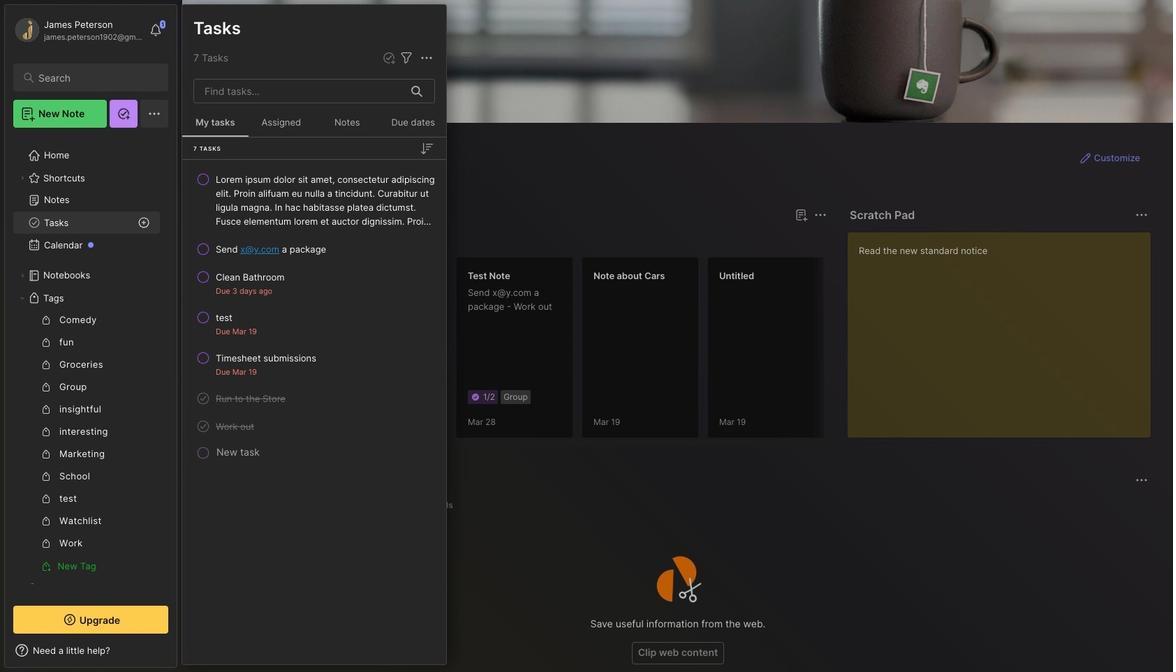 Task type: locate. For each thing, give the bounding box(es) containing it.
expand tags image
[[18, 294, 27, 302]]

6 row from the top
[[188, 386, 441, 411]]

None search field
[[38, 69, 156, 86]]

Find tasks… text field
[[196, 80, 403, 103]]

tree
[[5, 136, 177, 631]]

run to the store 5 cell
[[216, 392, 286, 406]]

row
[[188, 167, 441, 234], [188, 237, 441, 262], [188, 265, 441, 302], [188, 305, 441, 343], [188, 346, 441, 383], [188, 386, 441, 411], [188, 414, 441, 439]]

work out 6 cell
[[216, 420, 254, 434]]

tab list
[[207, 232, 825, 249], [207, 497, 1146, 514]]

test 3 cell
[[216, 311, 232, 325]]

0 vertical spatial tab list
[[207, 232, 825, 249]]

click to collapse image
[[176, 647, 187, 663]]

group inside tree
[[13, 309, 160, 578]]

Start writing… text field
[[859, 233, 1150, 427]]

group
[[13, 309, 160, 578]]

2 row from the top
[[188, 237, 441, 262]]

filter tasks image
[[398, 50, 415, 66]]

1 row from the top
[[188, 167, 441, 234]]

More actions and view options field
[[415, 50, 435, 66]]

1 vertical spatial tab list
[[207, 497, 1146, 514]]

new task image
[[382, 51, 396, 65]]

2 tab list from the top
[[207, 497, 1146, 514]]

WHAT'S NEW field
[[5, 640, 177, 662]]

none search field inside main 'element'
[[38, 69, 156, 86]]

tab
[[207, 232, 248, 249], [254, 232, 311, 249], [207, 497, 261, 514], [420, 497, 459, 514]]

row group
[[182, 166, 446, 463], [205, 257, 1173, 447]]



Task type: vqa. For each thing, say whether or not it's contained in the screenshot.
first row from the top of the page
yes



Task type: describe. For each thing, give the bounding box(es) containing it.
5 row from the top
[[188, 346, 441, 383]]

Filter tasks field
[[398, 50, 415, 66]]

main element
[[0, 0, 182, 673]]

Account field
[[13, 16, 142, 44]]

expand notebooks image
[[18, 272, 27, 280]]

sort options image
[[418, 140, 435, 157]]

Sort options field
[[418, 140, 435, 157]]

tree inside main 'element'
[[5, 136, 177, 631]]

4 row from the top
[[188, 305, 441, 343]]

more actions and view options image
[[418, 50, 435, 66]]

Search text field
[[38, 71, 156, 85]]

send x@y.com a package 1 cell
[[216, 242, 326, 256]]

timesheet submissions 4 cell
[[216, 351, 316, 365]]

1 tab list from the top
[[207, 232, 825, 249]]

clean bathroom 2 cell
[[216, 270, 285, 284]]

3 row from the top
[[188, 265, 441, 302]]

7 row from the top
[[188, 414, 441, 439]]

lorem ipsum dolor sit amet, consectetur adipiscing elit. proin alifuam eu nulla a tincidunt. curabitur ut ligula magna. in hac habitasse platea dictumst. fusce elementum lorem et auctor dignissim. proin eget mi id urna euismod consectetur. pellentesque porttitor ac urna quis fermentum: 0 cell
[[216, 172, 435, 228]]



